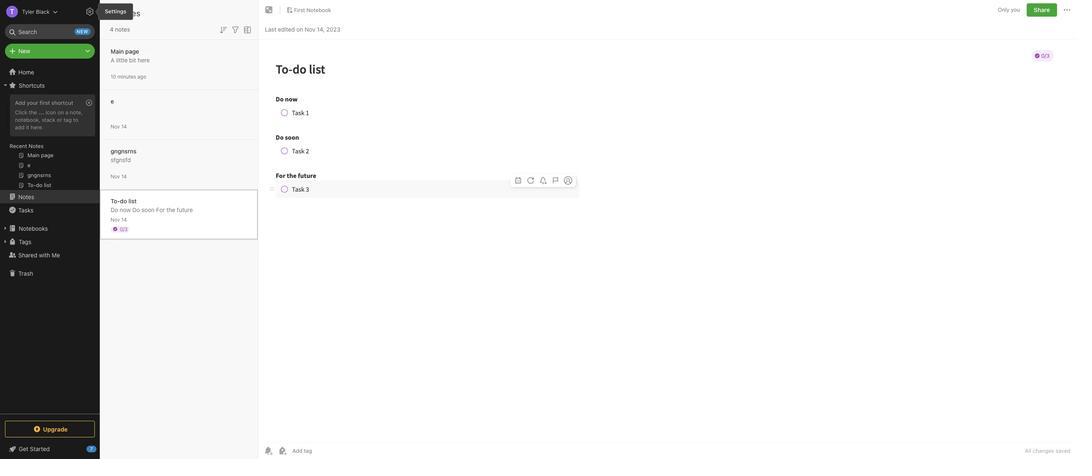 Task type: locate. For each thing, give the bounding box(es) containing it.
to
[[73, 116, 78, 123]]

notes right recent
[[29, 143, 44, 149]]

upgrade
[[43, 426, 68, 433]]

with
[[39, 251, 50, 259]]

notebooks
[[19, 225, 48, 232]]

0 vertical spatial notes
[[118, 8, 141, 18]]

14 up gngnsrns
[[121, 123, 127, 130]]

the
[[29, 109, 37, 116], [167, 206, 175, 213]]

1 vertical spatial the
[[167, 206, 175, 213]]

do
[[111, 206, 118, 213], [132, 206, 140, 213]]

trash
[[18, 270, 33, 277]]

2 vertical spatial 14
[[121, 217, 127, 223]]

nov 14 up gngnsrns
[[111, 123, 127, 130]]

home link
[[0, 65, 100, 79]]

here
[[138, 56, 150, 63]]

the right for
[[167, 206, 175, 213]]

4
[[110, 26, 114, 33]]

now
[[120, 206, 131, 213]]

1 vertical spatial notes
[[29, 143, 44, 149]]

recent notes
[[10, 143, 44, 149]]

nov down sfgnsfd
[[111, 173, 120, 180]]

upgrade button
[[5, 421, 95, 438]]

minutes
[[118, 73, 136, 80]]

1 horizontal spatial the
[[167, 206, 175, 213]]

0 vertical spatial 14
[[121, 123, 127, 130]]

soon
[[142, 206, 155, 213]]

2 14 from the top
[[121, 173, 127, 180]]

add your first shortcut
[[15, 99, 73, 106]]

share
[[1034, 6, 1051, 13]]

nov left 14,
[[305, 26, 315, 33]]

only you
[[998, 6, 1021, 13]]

nov inside note window element
[[305, 26, 315, 33]]

nov 14 down sfgnsfd
[[111, 173, 127, 180]]

0 horizontal spatial do
[[111, 206, 118, 213]]

tyler
[[22, 8, 34, 15]]

here.
[[31, 124, 44, 131]]

share button
[[1027, 3, 1058, 17]]

1 14 from the top
[[121, 123, 127, 130]]

settings image
[[85, 7, 95, 17]]

Account field
[[0, 3, 58, 20]]

nov 14 up 0/3
[[111, 217, 127, 223]]

0 vertical spatial nov 14
[[111, 123, 127, 130]]

nov 14
[[111, 123, 127, 130], [111, 173, 127, 180], [111, 217, 127, 223]]

notes inside note list element
[[118, 8, 141, 18]]

the left ...
[[29, 109, 37, 116]]

new
[[77, 29, 88, 34]]

note,
[[70, 109, 83, 116]]

14,
[[317, 26, 325, 33]]

group
[[0, 92, 99, 193]]

get
[[19, 446, 28, 453]]

14 up 0/3
[[121, 217, 127, 223]]

changes
[[1033, 448, 1055, 454]]

settings tooltip
[[92, 3, 133, 20]]

new button
[[5, 44, 95, 59]]

0 horizontal spatial the
[[29, 109, 37, 116]]

0 vertical spatial on
[[297, 26, 303, 33]]

More actions field
[[1063, 3, 1073, 17]]

1 horizontal spatial on
[[297, 26, 303, 33]]

1 vertical spatial on
[[58, 109, 64, 116]]

on right edited
[[297, 26, 303, 33]]

1 horizontal spatial do
[[132, 206, 140, 213]]

notes
[[115, 26, 130, 33]]

2 nov 14 from the top
[[111, 173, 127, 180]]

you
[[1011, 6, 1021, 13]]

on
[[297, 26, 303, 33], [58, 109, 64, 116]]

stack
[[42, 116, 55, 123]]

0/3
[[120, 226, 128, 232]]

bit
[[129, 56, 136, 63]]

tyler black
[[22, 8, 50, 15]]

14
[[121, 123, 127, 130], [121, 173, 127, 180], [121, 217, 127, 223]]

trash link
[[0, 267, 99, 280]]

add a reminder image
[[263, 446, 273, 456]]

to-do list do now do soon for the future
[[111, 197, 193, 213]]

1 vertical spatial nov 14
[[111, 173, 127, 180]]

tree containing home
[[0, 65, 100, 414]]

...
[[38, 109, 44, 116]]

black
[[36, 8, 50, 15]]

first notebook
[[294, 6, 331, 13]]

0 vertical spatial the
[[29, 109, 37, 116]]

click the ...
[[15, 109, 44, 116]]

2 do from the left
[[132, 206, 140, 213]]

2023
[[326, 26, 340, 33]]

first
[[294, 6, 305, 13]]

the inside group
[[29, 109, 37, 116]]

do down the to- at left top
[[111, 206, 118, 213]]

tasks button
[[0, 203, 99, 217]]

notes up tasks
[[18, 193, 34, 200]]

1 vertical spatial 14
[[121, 173, 127, 180]]

e
[[111, 98, 114, 105]]

last edited on nov 14, 2023
[[265, 26, 340, 33]]

2 vertical spatial nov 14
[[111, 217, 127, 223]]

0 horizontal spatial on
[[58, 109, 64, 116]]

notebook
[[307, 6, 331, 13]]

on left a
[[58, 109, 64, 116]]

do down list on the top left of page
[[132, 206, 140, 213]]

notes
[[118, 8, 141, 18], [29, 143, 44, 149], [18, 193, 34, 200]]

gngnsrns
[[111, 147, 137, 155]]

new search field
[[11, 24, 91, 39]]

nov
[[305, 26, 315, 33], [111, 123, 120, 130], [111, 173, 120, 180], [111, 217, 120, 223]]

14 down sfgnsfd
[[121, 173, 127, 180]]

4 notes
[[110, 26, 130, 33]]

Search text field
[[11, 24, 89, 39]]

a little bit here
[[111, 56, 150, 63]]

notes up notes
[[118, 8, 141, 18]]

first notebook button
[[284, 4, 334, 16]]

Help and Learning task checklist field
[[0, 443, 100, 456]]

tree
[[0, 65, 100, 414]]

recent
[[10, 143, 27, 149]]



Task type: describe. For each thing, give the bounding box(es) containing it.
note list element
[[100, 0, 258, 459]]

little
[[116, 56, 128, 63]]

add
[[15, 124, 25, 131]]

tag
[[64, 116, 72, 123]]

do
[[120, 197, 127, 204]]

edited
[[278, 26, 295, 33]]

notes inside group
[[29, 143, 44, 149]]

1 nov 14 from the top
[[111, 123, 127, 130]]

home
[[18, 68, 34, 76]]

notebook,
[[15, 116, 40, 123]]

for
[[156, 206, 165, 213]]

shortcuts
[[19, 82, 45, 89]]

me
[[52, 251, 60, 259]]

tags button
[[0, 235, 99, 248]]

it
[[26, 124, 29, 131]]

saved
[[1056, 448, 1071, 454]]

last
[[265, 26, 276, 33]]

ago
[[138, 73, 146, 80]]

future
[[177, 206, 193, 213]]

the inside to-do list do now do soon for the future
[[167, 206, 175, 213]]

started
[[30, 446, 50, 453]]

tags
[[19, 238, 31, 245]]

shared
[[18, 251, 37, 259]]

notes link
[[0, 190, 99, 203]]

list
[[129, 197, 137, 204]]

settings
[[105, 8, 126, 15]]

View options field
[[240, 24, 253, 35]]

7
[[90, 446, 93, 452]]

click
[[15, 109, 27, 116]]

to-
[[111, 197, 120, 204]]

nov up 0/3
[[111, 217, 120, 223]]

1 do from the left
[[111, 206, 118, 213]]

shared with me link
[[0, 248, 99, 262]]

first
[[40, 99, 50, 106]]

a
[[65, 109, 68, 116]]

2 vertical spatial notes
[[18, 193, 34, 200]]

Note Editor text field
[[258, 40, 1078, 442]]

click to collapse image
[[97, 444, 103, 454]]

tasks
[[18, 207, 33, 214]]

main
[[111, 48, 124, 55]]

or
[[57, 116, 62, 123]]

on inside icon on a note, notebook, stack or tag to add it here.
[[58, 109, 64, 116]]

3 nov 14 from the top
[[111, 217, 127, 223]]

on inside note window element
[[297, 26, 303, 33]]

main page
[[111, 48, 139, 55]]

expand tags image
[[2, 238, 9, 245]]

note window element
[[258, 0, 1078, 459]]

expand notebooks image
[[2, 225, 9, 232]]

icon
[[46, 109, 56, 116]]

page
[[125, 48, 139, 55]]

10
[[111, 73, 116, 80]]

icon on a note, notebook, stack or tag to add it here.
[[15, 109, 83, 131]]

shortcut
[[51, 99, 73, 106]]

all
[[1025, 448, 1032, 454]]

sfgnsfd
[[111, 156, 131, 163]]

Sort options field
[[218, 24, 228, 35]]

shared with me
[[18, 251, 60, 259]]

Add filters field
[[230, 24, 240, 35]]

all changes saved
[[1025, 448, 1071, 454]]

group containing add your first shortcut
[[0, 92, 99, 193]]

shortcuts button
[[0, 79, 99, 92]]

10 minutes ago
[[111, 73, 146, 80]]

get started
[[19, 446, 50, 453]]

new
[[18, 47, 30, 55]]

nov down 'e'
[[111, 123, 120, 130]]

a
[[111, 56, 115, 63]]

your
[[27, 99, 38, 106]]

more actions image
[[1063, 5, 1073, 15]]

expand note image
[[264, 5, 274, 15]]

only
[[998, 6, 1010, 13]]

add filters image
[[230, 25, 240, 35]]

Add tag field
[[292, 447, 354, 455]]

notebooks link
[[0, 222, 99, 235]]

3 14 from the top
[[121, 217, 127, 223]]

add tag image
[[277, 446, 287, 456]]

add
[[15, 99, 25, 106]]



Task type: vqa. For each thing, say whether or not it's contained in the screenshot.
Arrow image corresponding to 2nd row from the bottom of the page
no



